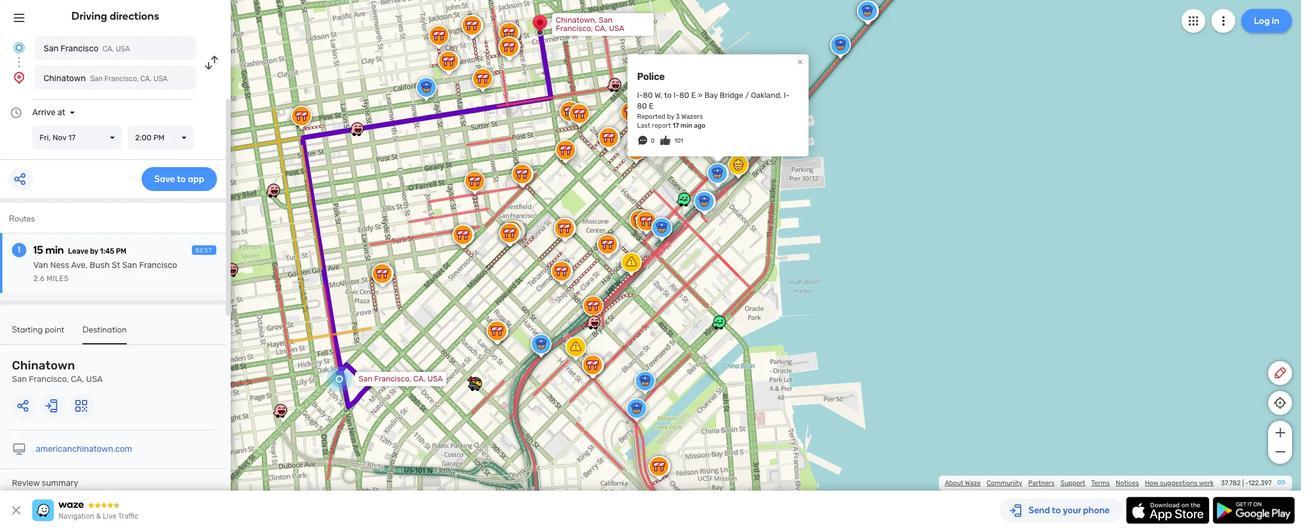 Task type: locate. For each thing, give the bounding box(es) containing it.
1 horizontal spatial min
[[681, 122, 693, 130]]

americanchinatown.com
[[36, 445, 132, 455]]

101
[[675, 138, 684, 145]]

0 horizontal spatial francisco
[[61, 44, 99, 54]]

miles
[[47, 275, 69, 283]]

san francisco, ca, usa
[[359, 375, 443, 384]]

usa inside chinatown, san francisco, ca, usa
[[609, 24, 625, 33]]

0
[[651, 138, 655, 145]]

2:00 pm
[[135, 133, 165, 142]]

17 inside i-80 w, to i-80 e » bay bridge / oakland, i- 80 e reported by 3 wazers last report 17 min ago
[[673, 122, 679, 130]]

37.782
[[1222, 480, 1241, 488]]

report
[[652, 122, 671, 130]]

i- right to
[[674, 91, 680, 100]]

17
[[673, 122, 679, 130], [68, 133, 76, 142]]

0 vertical spatial pm
[[153, 133, 165, 142]]

at
[[57, 108, 65, 118]]

how
[[1145, 480, 1159, 488]]

by inside i-80 w, to i-80 e » bay bridge / oakland, i- 80 e reported by 3 wazers last report 17 min ago
[[667, 113, 675, 121]]

3 i- from the left
[[784, 91, 790, 100]]

to
[[664, 91, 672, 100]]

0 horizontal spatial pm
[[116, 248, 127, 256]]

0 vertical spatial e
[[691, 91, 696, 100]]

chinatown,
[[556, 16, 597, 25]]

17 down 3
[[673, 122, 679, 130]]

17 right nov
[[68, 133, 76, 142]]

chinatown san francisco, ca, usa down "point"
[[12, 359, 103, 385]]

computer image
[[12, 443, 26, 457]]

san francisco ca, usa
[[44, 44, 130, 54]]

zoom in image
[[1273, 426, 1288, 441]]

oakland,
[[751, 91, 782, 100]]

chinatown san francisco, ca, usa down san francisco ca, usa
[[44, 74, 168, 84]]

support link
[[1061, 480, 1086, 488]]

1 horizontal spatial i-
[[674, 91, 680, 100]]

122.397
[[1249, 480, 1272, 488]]

support
[[1061, 480, 1086, 488]]

i-
[[637, 91, 643, 100], [674, 91, 680, 100], [784, 91, 790, 100]]

francisco right st
[[139, 261, 177, 271]]

usa
[[609, 24, 625, 33], [116, 45, 130, 53], [154, 75, 168, 83], [86, 375, 103, 385], [428, 375, 443, 384]]

i- right oakland,
[[784, 91, 790, 100]]

e up reported
[[649, 102, 654, 111]]

80 left »
[[680, 91, 690, 100]]

1 vertical spatial chinatown san francisco, ca, usa
[[12, 359, 103, 385]]

pm
[[153, 133, 165, 142], [116, 248, 127, 256]]

1 vertical spatial francisco
[[139, 261, 177, 271]]

pm right 2:00
[[153, 133, 165, 142]]

1 vertical spatial by
[[90, 248, 98, 256]]

0 vertical spatial by
[[667, 113, 675, 121]]

x image
[[9, 504, 23, 518]]

ave,
[[71, 261, 88, 271]]

15
[[33, 244, 43, 257]]

bay
[[705, 91, 718, 100]]

1 vertical spatial chinatown
[[12, 359, 75, 373]]

e
[[691, 91, 696, 100], [649, 102, 654, 111]]

destination button
[[83, 325, 127, 345]]

ca,
[[595, 24, 607, 33], [103, 45, 114, 53], [140, 75, 152, 83], [71, 375, 84, 385], [413, 375, 426, 384]]

1 vertical spatial 17
[[68, 133, 76, 142]]

1 vertical spatial min
[[45, 244, 64, 257]]

terms
[[1092, 480, 1110, 488]]

san
[[599, 16, 613, 25], [44, 44, 59, 54], [90, 75, 103, 83], [122, 261, 137, 271], [12, 375, 27, 385], [359, 375, 373, 384]]

live
[[103, 513, 117, 521]]

partners link
[[1029, 480, 1055, 488]]

0 vertical spatial 17
[[673, 122, 679, 130]]

notices
[[1116, 480, 1140, 488]]

0 horizontal spatial e
[[649, 102, 654, 111]]

i- left w, on the top of page
[[637, 91, 643, 100]]

review
[[12, 479, 40, 489]]

francisco,
[[556, 24, 593, 33], [104, 75, 139, 83], [29, 375, 69, 385], [374, 375, 412, 384]]

police
[[637, 71, 665, 82]]

1 horizontal spatial francisco
[[139, 261, 177, 271]]

suggestions
[[1161, 480, 1198, 488]]

80
[[643, 91, 653, 100], [680, 91, 690, 100], [637, 102, 647, 111]]

chinatown inside chinatown san francisco, ca, usa
[[12, 359, 75, 373]]

1 vertical spatial pm
[[116, 248, 127, 256]]

work
[[1200, 480, 1214, 488]]

best
[[196, 248, 213, 255]]

e left »
[[691, 91, 696, 100]]

chinatown down starting point button
[[12, 359, 75, 373]]

driving directions
[[71, 10, 159, 23]]

waze
[[965, 480, 981, 488]]

0 vertical spatial chinatown
[[44, 74, 86, 84]]

chinatown san francisco, ca, usa
[[44, 74, 168, 84], [12, 359, 103, 385]]

1
[[18, 245, 20, 255]]

review summary
[[12, 479, 78, 489]]

chinatown
[[44, 74, 86, 84], [12, 359, 75, 373]]

by left 1:45
[[90, 248, 98, 256]]

17 inside 'list box'
[[68, 133, 76, 142]]

1 horizontal spatial by
[[667, 113, 675, 121]]

zoom out image
[[1273, 445, 1288, 460]]

francisco
[[61, 44, 99, 54], [139, 261, 177, 271]]

partners
[[1029, 480, 1055, 488]]

2 i- from the left
[[674, 91, 680, 100]]

0 horizontal spatial 17
[[68, 133, 76, 142]]

1 horizontal spatial 17
[[673, 122, 679, 130]]

2:00 pm list box
[[128, 126, 194, 150]]

1 vertical spatial e
[[649, 102, 654, 111]]

community
[[987, 480, 1023, 488]]

2.6
[[33, 275, 45, 283]]

min down wazers
[[681, 122, 693, 130]]

about
[[945, 480, 964, 488]]

min up ness
[[45, 244, 64, 257]]

traffic
[[118, 513, 138, 521]]

link image
[[1277, 478, 1287, 488]]

2 horizontal spatial i-
[[784, 91, 790, 100]]

starting point button
[[12, 325, 65, 344]]

arrive at
[[32, 108, 65, 118]]

chinatown up at
[[44, 74, 86, 84]]

»
[[698, 91, 703, 100]]

reported
[[637, 113, 666, 121]]

san inside van ness ave, bush st san francisco 2.6 miles
[[122, 261, 137, 271]]

by
[[667, 113, 675, 121], [90, 248, 98, 256]]

0 vertical spatial francisco
[[61, 44, 99, 54]]

fri, nov 17
[[39, 133, 76, 142]]

0 vertical spatial min
[[681, 122, 693, 130]]

last
[[637, 122, 651, 130]]

francisco down driving
[[61, 44, 99, 54]]

van
[[33, 261, 48, 271]]

nov
[[53, 133, 66, 142]]

driving
[[71, 10, 107, 23]]

francisco, inside chinatown, san francisco, ca, usa
[[556, 24, 593, 33]]

by left 3
[[667, 113, 675, 121]]

4.7
[[153, 489, 201, 528]]

0 horizontal spatial i-
[[637, 91, 643, 100]]

van ness ave, bush st san francisco 2.6 miles
[[33, 261, 177, 283]]

/
[[746, 91, 749, 100]]

pm right 1:45
[[116, 248, 127, 256]]

0 horizontal spatial by
[[90, 248, 98, 256]]

pm inside "15 min leave by 1:45 pm"
[[116, 248, 127, 256]]

1 horizontal spatial pm
[[153, 133, 165, 142]]



Task type: vqa. For each thing, say whether or not it's contained in the screenshot.
road closed image to the left
no



Task type: describe. For each thing, give the bounding box(es) containing it.
ca, inside chinatown, san francisco, ca, usa
[[595, 24, 607, 33]]

arrive
[[32, 108, 55, 118]]

current location image
[[12, 41, 26, 55]]

1 i- from the left
[[637, 91, 643, 100]]

0 horizontal spatial min
[[45, 244, 64, 257]]

clock image
[[9, 106, 23, 120]]

location image
[[12, 71, 26, 85]]

fri, nov 17 list box
[[32, 126, 122, 150]]

× link
[[795, 56, 806, 67]]

fri,
[[39, 133, 51, 142]]

about waze link
[[945, 480, 981, 488]]

how suggestions work link
[[1145, 480, 1214, 488]]

-
[[1246, 480, 1249, 488]]

w,
[[655, 91, 663, 100]]

|
[[1243, 480, 1244, 488]]

2:00
[[135, 133, 152, 142]]

1 horizontal spatial e
[[691, 91, 696, 100]]

point
[[45, 325, 65, 335]]

i-80 w, to i-80 e » bay bridge / oakland, i- 80 e reported by 3 wazers last report 17 min ago
[[637, 91, 790, 130]]

by inside "15 min leave by 1:45 pm"
[[90, 248, 98, 256]]

summary
[[42, 479, 78, 489]]

destination
[[83, 325, 127, 335]]

bridge
[[720, 91, 744, 100]]

st
[[112, 261, 120, 271]]

notices link
[[1116, 480, 1140, 488]]

navigation
[[59, 513, 94, 521]]

directions
[[110, 10, 159, 23]]

&
[[96, 513, 101, 521]]

community link
[[987, 480, 1023, 488]]

×
[[798, 56, 803, 67]]

ago
[[694, 122, 706, 130]]

routes
[[9, 214, 35, 224]]

pm inside list box
[[153, 133, 165, 142]]

bush
[[90, 261, 110, 271]]

usa inside san francisco ca, usa
[[116, 45, 130, 53]]

pencil image
[[1274, 367, 1288, 381]]

3
[[676, 113, 680, 121]]

leave
[[68, 248, 88, 256]]

wazers
[[682, 113, 703, 121]]

0 vertical spatial chinatown san francisco, ca, usa
[[44, 74, 168, 84]]

san inside chinatown, san francisco, ca, usa
[[599, 16, 613, 25]]

starting
[[12, 325, 43, 335]]

80 up reported
[[637, 102, 647, 111]]

francisco inside van ness ave, bush st san francisco 2.6 miles
[[139, 261, 177, 271]]

ca, inside san francisco ca, usa
[[103, 45, 114, 53]]

navigation & live traffic
[[59, 513, 138, 521]]

americanchinatown.com link
[[36, 445, 132, 455]]

chinatown, san francisco, ca, usa
[[556, 16, 625, 33]]

starting point
[[12, 325, 65, 335]]

min inside i-80 w, to i-80 e » bay bridge / oakland, i- 80 e reported by 3 wazers last report 17 min ago
[[681, 122, 693, 130]]

ness
[[50, 261, 69, 271]]

80 left w, on the top of page
[[643, 91, 653, 100]]

37.782 | -122.397
[[1222, 480, 1272, 488]]

about waze community partners support terms notices how suggestions work
[[945, 480, 1214, 488]]

terms link
[[1092, 480, 1110, 488]]

1:45
[[100, 248, 114, 256]]

15 min leave by 1:45 pm
[[33, 244, 127, 257]]



